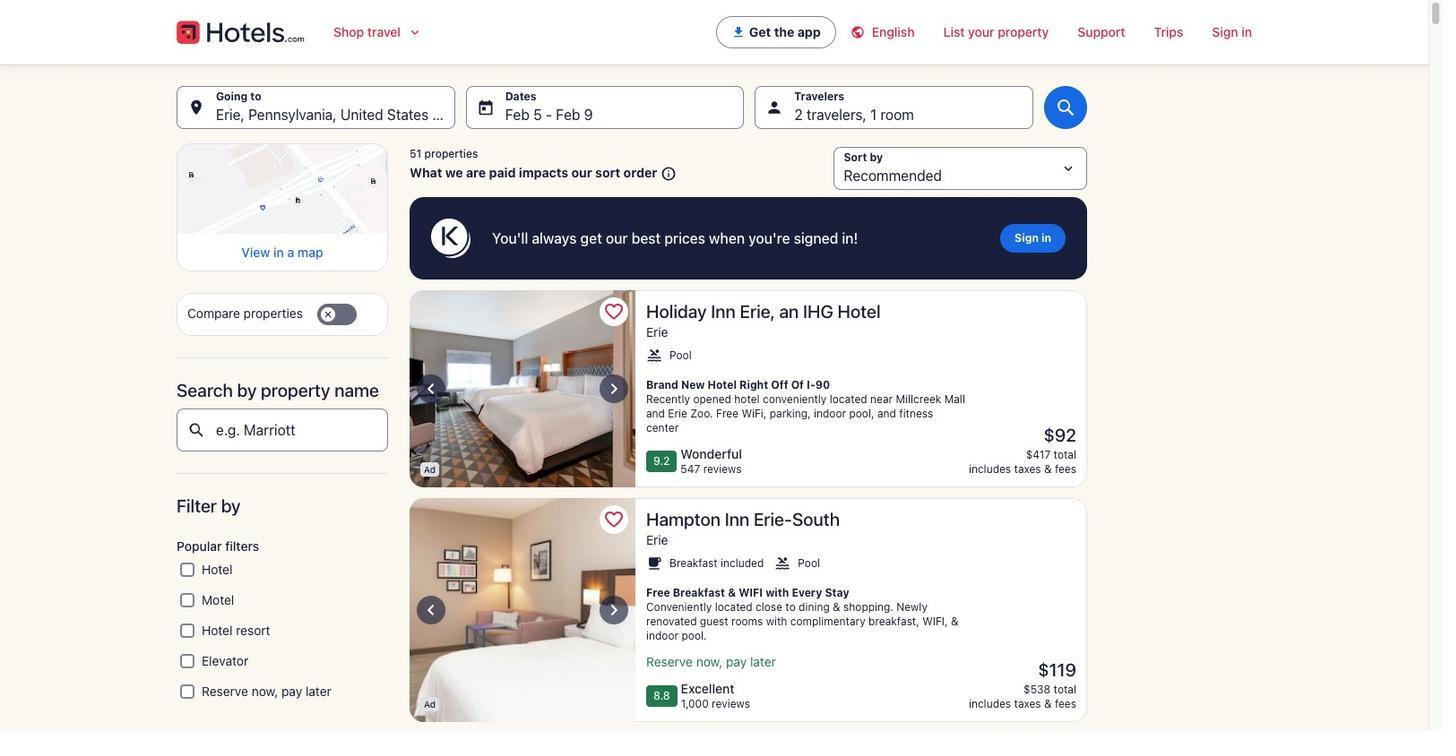 Task type: describe. For each thing, give the bounding box(es) containing it.
ad for holiday
[[424, 464, 436, 475]]

small image
[[850, 25, 872, 39]]

filters
[[225, 539, 259, 554]]

2 travelers, 1 room button
[[755, 86, 1033, 129]]

sign in for the sign in dropdown button
[[1212, 24, 1252, 39]]

sign in for sign in link on the right top
[[1015, 231, 1051, 245]]

of
[[432, 107, 445, 123]]

support link
[[1063, 14, 1140, 50]]

opened
[[693, 393, 731, 406]]

breakfast,
[[869, 615, 919, 628]]

sign in button
[[1198, 14, 1266, 50]]

breakfast inside free breakfast & wifi with every stay conveniently located close to dining & shopping. newly renovated guest rooms with complimentary breakfast, wifi, & indoor pool.
[[673, 586, 725, 600]]

you'll
[[492, 230, 528, 246]]

trips
[[1154, 24, 1183, 39]]

popular
[[177, 539, 222, 554]]

shop travel
[[334, 24, 401, 39]]

90
[[815, 378, 830, 392]]

2 travelers, 1 room
[[794, 107, 914, 123]]

hotel inside brand new hotel right off of i-90 recently opened hotel conveniently located near millcreek mall and erie zoo. free wifi, parking, indoor pool, and fitness center
[[708, 378, 737, 392]]

are
[[466, 165, 486, 180]]

0 horizontal spatial erie,
[[216, 107, 245, 123]]

0 vertical spatial later
[[750, 654, 776, 670]]

map
[[297, 245, 323, 260]]

free inside brand new hotel right off of i-90 recently opened hotel conveniently located near millcreek mall and erie zoo. free wifi, parking, indoor pool, and fitness center
[[716, 407, 739, 420]]

name
[[334, 380, 379, 401]]

room
[[881, 107, 914, 123]]

1 horizontal spatial pay
[[726, 654, 747, 670]]

app
[[798, 24, 821, 39]]

reviews for excellent
[[712, 697, 750, 711]]

filter
[[177, 496, 217, 516]]

& inside $119 $538 total includes taxes & fees
[[1044, 697, 1052, 711]]

wifi,
[[742, 407, 767, 420]]

show previous image for holiday inn erie, an ihg hotel image
[[420, 378, 442, 400]]

a
[[287, 245, 294, 260]]

1 horizontal spatial now,
[[696, 654, 723, 670]]

free breakfast & wifi with every stay conveniently located close to dining & shopping. newly renovated guest rooms with complimentary breakfast, wifi, & indoor pool.
[[646, 586, 959, 643]]

exterior image for holiday
[[410, 290, 635, 488]]

547
[[681, 463, 700, 476]]

hotels logo image
[[177, 18, 305, 47]]

shopping.
[[843, 601, 894, 614]]

when
[[709, 230, 745, 246]]

what we are paid impacts our sort order
[[410, 165, 657, 180]]

new
[[681, 378, 705, 392]]

2
[[794, 107, 803, 123]]

0 vertical spatial our
[[572, 165, 592, 180]]

get
[[580, 230, 602, 246]]

impacts
[[519, 165, 568, 180]]

get the app link
[[716, 16, 836, 48]]

sign for the sign in dropdown button
[[1212, 24, 1238, 39]]

inn for hampton
[[725, 509, 750, 530]]

mall
[[944, 393, 965, 406]]

erie-
[[754, 509, 792, 530]]

parking,
[[770, 407, 811, 420]]

newly
[[897, 601, 928, 614]]

0 horizontal spatial pay
[[281, 684, 302, 699]]

1 vertical spatial later
[[306, 684, 331, 699]]

search
[[177, 380, 233, 401]]

included
[[721, 557, 764, 570]]

center
[[646, 421, 679, 435]]

stay
[[825, 586, 849, 600]]

what we are paid impacts our sort order link
[[410, 165, 677, 182]]

breakfast included
[[670, 557, 764, 570]]

9.2
[[653, 454, 670, 468]]

small image up brand
[[646, 348, 662, 364]]

hampton
[[646, 509, 721, 530]]

view in a map button
[[187, 245, 377, 261]]

i-
[[807, 378, 815, 392]]

list your property
[[943, 24, 1049, 39]]

show previous image for hampton inn erie-south image
[[420, 600, 442, 621]]

in for sign in link on the right top
[[1042, 231, 1051, 245]]

view in a map
[[242, 245, 323, 260]]

hotel down 'popular filters'
[[202, 562, 233, 577]]

compare
[[187, 306, 240, 321]]

51 properties
[[410, 147, 478, 160]]

8.8
[[653, 689, 670, 703]]

erie inside holiday inn erie, an ihg hotel erie
[[646, 324, 668, 340]]

get
[[749, 24, 771, 39]]

pennsylvania,
[[248, 107, 337, 123]]

guest
[[700, 615, 728, 628]]

holiday inn erie, an ihg hotel erie
[[646, 301, 881, 340]]

you're
[[749, 230, 790, 246]]

1 horizontal spatial reserve now, pay later
[[646, 654, 776, 670]]

2 with from the top
[[766, 615, 787, 628]]

inn for holiday
[[711, 301, 736, 322]]

in!
[[842, 230, 858, 246]]

shop travel button
[[319, 14, 436, 50]]

compare properties
[[187, 306, 303, 321]]

1 feb from the left
[[505, 107, 530, 123]]

by for search
[[237, 380, 257, 401]]

support
[[1078, 24, 1125, 39]]

1 vertical spatial reserve now, pay later
[[202, 684, 331, 699]]

1 horizontal spatial reserve
[[646, 654, 693, 670]]

close
[[756, 601, 782, 614]]

millcreek
[[896, 393, 941, 406]]

in for view in a map button
[[273, 245, 284, 260]]

download the app button image
[[731, 25, 746, 39]]

by for filter
[[221, 496, 241, 516]]

located inside free breakfast & wifi with every stay conveniently located close to dining & shopping. newly renovated guest rooms with complimentary breakfast, wifi, & indoor pool.
[[715, 601, 753, 614]]

wonderful
[[681, 446, 742, 462]]

conveniently
[[646, 601, 712, 614]]

$119 $538 total includes taxes & fees
[[969, 660, 1076, 711]]

english
[[872, 24, 915, 39]]

erie, pennsylvania, united states of america button
[[177, 86, 502, 129]]

fitness
[[899, 407, 933, 420]]

we
[[445, 165, 463, 180]]

$92 $417 total includes taxes & fees
[[969, 425, 1076, 476]]

pool for small image on top of brand
[[670, 349, 692, 362]]

1,000
[[681, 697, 709, 711]]

located inside brand new hotel right off of i-90 recently opened hotel conveniently located near millcreek mall and erie zoo. free wifi, parking, indoor pool, and fitness center
[[830, 393, 867, 406]]



Task type: locate. For each thing, give the bounding box(es) containing it.
inn left erie-
[[725, 509, 750, 530]]

0 vertical spatial includes
[[969, 463, 1011, 476]]

reviews down excellent
[[712, 697, 750, 711]]

0 vertical spatial located
[[830, 393, 867, 406]]

1 vertical spatial our
[[606, 230, 628, 246]]

prices
[[664, 230, 705, 246]]

sort
[[595, 165, 620, 180]]

1 horizontal spatial located
[[830, 393, 867, 406]]

properties up we
[[424, 147, 478, 160]]

0 horizontal spatial located
[[715, 601, 753, 614]]

list
[[943, 24, 965, 39]]

includes for $92
[[969, 463, 1011, 476]]

small image inside what we are paid impacts our sort order link
[[657, 166, 677, 182]]

1 vertical spatial now,
[[252, 684, 278, 699]]

2 total from the top
[[1054, 683, 1076, 696]]

0 horizontal spatial feb
[[505, 107, 530, 123]]

now,
[[696, 654, 723, 670], [252, 684, 278, 699]]

resort
[[236, 623, 270, 638]]

1 horizontal spatial erie,
[[740, 301, 775, 322]]

signed
[[794, 230, 838, 246]]

inn right the holiday
[[711, 301, 736, 322]]

0 vertical spatial breakfast
[[670, 557, 718, 570]]

sign inside sign in link
[[1015, 231, 1039, 245]]

property
[[998, 24, 1049, 39], [261, 380, 330, 401]]

pool.
[[682, 629, 707, 643]]

2 exterior image from the top
[[410, 498, 635, 722]]

0 horizontal spatial reserve now, pay later
[[202, 684, 331, 699]]

what
[[410, 165, 442, 180]]

0 vertical spatial reserve
[[646, 654, 693, 670]]

1 vertical spatial erie
[[668, 407, 687, 420]]

feb 5 - feb 9 button
[[466, 86, 744, 129]]

0 vertical spatial now,
[[696, 654, 723, 670]]

taxes inside $119 $538 total includes taxes & fees
[[1014, 697, 1041, 711]]

reserve up 8.8
[[646, 654, 693, 670]]

indoor down renovated
[[646, 629, 679, 643]]

1 vertical spatial erie,
[[740, 301, 775, 322]]

includes inside $119 $538 total includes taxes & fees
[[969, 697, 1011, 711]]

0 vertical spatial pay
[[726, 654, 747, 670]]

free down opened
[[716, 407, 739, 420]]

an
[[779, 301, 799, 322]]

in inside the sign in dropdown button
[[1242, 24, 1252, 39]]

1 vertical spatial breakfast
[[673, 586, 725, 600]]

1 with from the top
[[766, 586, 789, 600]]

small image right sort
[[657, 166, 677, 182]]

properties right compare
[[243, 306, 303, 321]]

united
[[341, 107, 383, 123]]

0 vertical spatial by
[[237, 380, 257, 401]]

& inside $92 $417 total includes taxes & fees
[[1044, 463, 1052, 476]]

1 exterior image from the top
[[410, 290, 635, 488]]

always
[[532, 230, 577, 246]]

& left the wifi
[[728, 586, 736, 600]]

in inside view in a map button
[[273, 245, 284, 260]]

the
[[774, 24, 794, 39]]

hotel inside holiday inn erie, an ihg hotel erie
[[838, 301, 881, 322]]

list your property link
[[929, 14, 1063, 50]]

taxes for $119
[[1014, 697, 1041, 711]]

wonderful 547 reviews
[[681, 446, 742, 476]]

erie down the holiday
[[646, 324, 668, 340]]

erie
[[646, 324, 668, 340], [668, 407, 687, 420], [646, 532, 668, 548]]

hampton inn erie-south erie
[[646, 509, 840, 548]]

trailing image
[[408, 25, 422, 39]]

0 vertical spatial pool
[[670, 349, 692, 362]]

1 horizontal spatial property
[[998, 24, 1049, 39]]

reserve now, pay later down elevator
[[202, 684, 331, 699]]

1 total from the top
[[1054, 448, 1076, 462]]

erie,
[[216, 107, 245, 123], [740, 301, 775, 322]]

erie inside 'hampton inn erie-south erie'
[[646, 532, 668, 548]]

1 vertical spatial total
[[1054, 683, 1076, 696]]

1 vertical spatial properties
[[243, 306, 303, 321]]

0 horizontal spatial reserve
[[202, 684, 248, 699]]

reserve
[[646, 654, 693, 670], [202, 684, 248, 699]]

erie, left pennsylvania,
[[216, 107, 245, 123]]

0 horizontal spatial sign
[[1015, 231, 1039, 245]]

paid
[[489, 165, 516, 180]]

view
[[242, 245, 270, 260]]

reviews inside excellent 1,000 reviews
[[712, 697, 750, 711]]

2 ad from the top
[[424, 699, 436, 710]]

0 vertical spatial ad
[[424, 464, 436, 475]]

fees
[[1055, 463, 1076, 476], [1055, 697, 1076, 711]]

0 vertical spatial properties
[[424, 147, 478, 160]]

hotel up opened
[[708, 378, 737, 392]]

taxes for $92
[[1014, 463, 1041, 476]]

feb right "-"
[[556, 107, 580, 123]]

1 vertical spatial with
[[766, 615, 787, 628]]

2 includes from the top
[[969, 697, 1011, 711]]

search image
[[1055, 97, 1076, 118]]

total down $119
[[1054, 683, 1076, 696]]

1 vertical spatial taxes
[[1014, 697, 1041, 711]]

2 horizontal spatial in
[[1242, 24, 1252, 39]]

erie inside brand new hotel right off of i-90 recently opened hotel conveniently located near millcreek mall and erie zoo. free wifi, parking, indoor pool, and fitness center
[[668, 407, 687, 420]]

hotel
[[734, 393, 760, 406]]

taxes inside $92 $417 total includes taxes & fees
[[1014, 463, 1041, 476]]

pool up every
[[798, 557, 820, 570]]

1 vertical spatial indoor
[[646, 629, 679, 643]]

-
[[546, 107, 552, 123]]

reviews
[[703, 463, 742, 476], [712, 697, 750, 711]]

by right filter
[[221, 496, 241, 516]]

sign in link
[[1000, 224, 1066, 253]]

5
[[533, 107, 542, 123]]

located up pool,
[[830, 393, 867, 406]]

dining
[[799, 601, 830, 614]]

right
[[740, 378, 768, 392]]

with
[[766, 586, 789, 600], [766, 615, 787, 628]]

0 vertical spatial property
[[998, 24, 1049, 39]]

0 horizontal spatial and
[[646, 407, 665, 420]]

0 horizontal spatial properties
[[243, 306, 303, 321]]

1 horizontal spatial indoor
[[814, 407, 846, 420]]

1 vertical spatial reserve
[[202, 684, 248, 699]]

indoor down 90
[[814, 407, 846, 420]]

0 vertical spatial taxes
[[1014, 463, 1041, 476]]

america
[[449, 107, 502, 123]]

motel
[[202, 593, 234, 608]]

excellent 1,000 reviews
[[681, 681, 750, 711]]

reserve down elevator
[[202, 684, 248, 699]]

0 horizontal spatial now,
[[252, 684, 278, 699]]

includes for $119
[[969, 697, 1011, 711]]

51
[[410, 147, 422, 160]]

filter by
[[177, 496, 241, 516]]

1 horizontal spatial our
[[606, 230, 628, 246]]

breakfast up conveniently
[[673, 586, 725, 600]]

properties
[[424, 147, 478, 160], [243, 306, 303, 321]]

includes inside $92 $417 total includes taxes & fees
[[969, 463, 1011, 476]]

travel
[[367, 24, 401, 39]]

erie, inside holiday inn erie, an ihg hotel erie
[[740, 301, 775, 322]]

total down $92
[[1054, 448, 1076, 462]]

0 horizontal spatial sign in
[[1015, 231, 1051, 245]]

property right your
[[998, 24, 1049, 39]]

renovated
[[646, 615, 697, 628]]

1 vertical spatial pay
[[281, 684, 302, 699]]

1 horizontal spatial properties
[[424, 147, 478, 160]]

hotel right "ihg"
[[838, 301, 881, 322]]

show next image for holiday inn erie, an ihg hotel image
[[603, 378, 625, 400]]

in
[[1242, 24, 1252, 39], [1042, 231, 1051, 245], [273, 245, 284, 260]]

brand new hotel right off of i-90 recently opened hotel conveniently located near millcreek mall and erie zoo. free wifi, parking, indoor pool, and fitness center
[[646, 378, 965, 435]]

complimentary
[[790, 615, 866, 628]]

sign in inside dropdown button
[[1212, 24, 1252, 39]]

1 horizontal spatial in
[[1042, 231, 1051, 245]]

you'll always get our best prices when you're signed in!
[[492, 230, 858, 246]]

total for $119
[[1054, 683, 1076, 696]]

conveniently
[[763, 393, 827, 406]]

ihg
[[803, 301, 833, 322]]

brand
[[646, 378, 678, 392]]

1 horizontal spatial feb
[[556, 107, 580, 123]]

small image up conveniently
[[646, 556, 662, 572]]

1 vertical spatial property
[[261, 380, 330, 401]]

1 vertical spatial sign in
[[1015, 231, 1051, 245]]

inn inside 'hampton inn erie-south erie'
[[725, 509, 750, 530]]

taxes
[[1014, 463, 1041, 476], [1014, 697, 1041, 711]]

0 horizontal spatial in
[[273, 245, 284, 260]]

indoor inside free breakfast & wifi with every stay conveniently located close to dining & shopping. newly renovated guest rooms with complimentary breakfast, wifi, & indoor pool.
[[646, 629, 679, 643]]

1 taxes from the top
[[1014, 463, 1041, 476]]

& right wifi,
[[951, 615, 959, 628]]

inn inside holiday inn erie, an ihg hotel erie
[[711, 301, 736, 322]]

1 horizontal spatial sign in
[[1212, 24, 1252, 39]]

2 vertical spatial erie
[[646, 532, 668, 548]]

excellent
[[681, 681, 734, 696]]

properties for compare properties
[[243, 306, 303, 321]]

0 horizontal spatial free
[[646, 586, 670, 600]]

elevator
[[202, 654, 248, 669]]

1 vertical spatial includes
[[969, 697, 1011, 711]]

0 vertical spatial indoor
[[814, 407, 846, 420]]

taxes down $538
[[1014, 697, 1041, 711]]

static map image image
[[177, 143, 388, 234]]

total for $92
[[1054, 448, 1076, 462]]

1 includes from the top
[[969, 463, 1011, 476]]

with down close
[[766, 615, 787, 628]]

& down the stay
[[833, 601, 840, 614]]

reserve now, pay later up excellent
[[646, 654, 776, 670]]

best
[[632, 230, 661, 246]]

0 vertical spatial with
[[766, 586, 789, 600]]

fees for $92
[[1055, 463, 1076, 476]]

1 fees from the top
[[1055, 463, 1076, 476]]

hotel
[[838, 301, 881, 322], [708, 378, 737, 392], [202, 562, 233, 577], [202, 623, 233, 638]]

0 vertical spatial reviews
[[703, 463, 742, 476]]

0 vertical spatial free
[[716, 407, 739, 420]]

0 horizontal spatial our
[[572, 165, 592, 180]]

show next image for hampton inn erie-south image
[[603, 600, 625, 621]]

get the app
[[749, 24, 821, 39]]

sign inside the sign in dropdown button
[[1212, 24, 1238, 39]]

1 vertical spatial fees
[[1055, 697, 1076, 711]]

and down near
[[877, 407, 896, 420]]

erie down hampton
[[646, 532, 668, 548]]

2 fees from the top
[[1055, 697, 1076, 711]]

our right get
[[606, 230, 628, 246]]

1 horizontal spatial and
[[877, 407, 896, 420]]

0 vertical spatial erie
[[646, 324, 668, 340]]

$538
[[1024, 683, 1051, 696]]

now, down the resort
[[252, 684, 278, 699]]

$92
[[1044, 425, 1076, 445]]

properties for 51 properties
[[424, 147, 478, 160]]

free up conveniently
[[646, 586, 670, 600]]

1 vertical spatial ad
[[424, 699, 436, 710]]

2 and from the left
[[877, 407, 896, 420]]

our left sort
[[572, 165, 592, 180]]

erie down recently
[[668, 407, 687, 420]]

1 horizontal spatial free
[[716, 407, 739, 420]]

fees down $92
[[1055, 463, 1076, 476]]

1 and from the left
[[646, 407, 665, 420]]

1 horizontal spatial pool
[[798, 557, 820, 570]]

taxes down $417
[[1014, 463, 1041, 476]]

exterior image for hampton
[[410, 498, 635, 722]]

pool for small image to the right of included
[[798, 557, 820, 570]]

1 vertical spatial pool
[[798, 557, 820, 570]]

in inside sign in link
[[1042, 231, 1051, 245]]

1 vertical spatial exterior image
[[410, 498, 635, 722]]

small image right included
[[775, 556, 791, 572]]

fees inside $92 $417 total includes taxes & fees
[[1055, 463, 1076, 476]]

ad for hampton
[[424, 699, 436, 710]]

2 feb from the left
[[556, 107, 580, 123]]

south
[[792, 509, 840, 530]]

by right search
[[237, 380, 257, 401]]

$417
[[1026, 448, 1051, 462]]

0 vertical spatial fees
[[1055, 463, 1076, 476]]

free inside free breakfast & wifi with every stay conveniently located close to dining & shopping. newly renovated guest rooms with complimentary breakfast, wifi, & indoor pool.
[[646, 586, 670, 600]]

0 horizontal spatial pool
[[670, 349, 692, 362]]

total
[[1054, 448, 1076, 462], [1054, 683, 1076, 696]]

total inside $92 $417 total includes taxes & fees
[[1054, 448, 1076, 462]]

hotel resort
[[202, 623, 270, 638]]

located up "rooms"
[[715, 601, 753, 614]]

every
[[792, 586, 822, 600]]

& down $417
[[1044, 463, 1052, 476]]

feb left 5
[[505, 107, 530, 123]]

0 vertical spatial inn
[[711, 301, 736, 322]]

& down $538
[[1044, 697, 1052, 711]]

popular filters
[[177, 539, 259, 554]]

0 horizontal spatial later
[[306, 684, 331, 699]]

1 vertical spatial reviews
[[712, 697, 750, 711]]

fees down $119
[[1055, 697, 1076, 711]]

property left name
[[261, 380, 330, 401]]

1 vertical spatial by
[[221, 496, 241, 516]]

2 taxes from the top
[[1014, 697, 1041, 711]]

indoor inside brand new hotel right off of i-90 recently opened hotel conveniently located near millcreek mall and erie zoo. free wifi, parking, indoor pool, and fitness center
[[814, 407, 846, 420]]

1 ad from the top
[[424, 464, 436, 475]]

0 vertical spatial sign
[[1212, 24, 1238, 39]]

our
[[572, 165, 592, 180], [606, 230, 628, 246]]

0 horizontal spatial indoor
[[646, 629, 679, 643]]

reviews for wonderful
[[703, 463, 742, 476]]

0 vertical spatial erie,
[[216, 107, 245, 123]]

pay
[[726, 654, 747, 670], [281, 684, 302, 699]]

exterior image
[[410, 290, 635, 488], [410, 498, 635, 722]]

1 vertical spatial sign
[[1015, 231, 1039, 245]]

sign for sign in link on the right top
[[1015, 231, 1039, 245]]

0 vertical spatial total
[[1054, 448, 1076, 462]]

0 horizontal spatial property
[[261, 380, 330, 401]]

reviews inside wonderful 547 reviews
[[703, 463, 742, 476]]

zoo.
[[690, 407, 713, 420]]

breakfast
[[670, 557, 718, 570], [673, 586, 725, 600]]

0 vertical spatial exterior image
[[410, 290, 635, 488]]

0 vertical spatial reserve now, pay later
[[646, 654, 776, 670]]

0 vertical spatial sign in
[[1212, 24, 1252, 39]]

1 horizontal spatial later
[[750, 654, 776, 670]]

1 horizontal spatial sign
[[1212, 24, 1238, 39]]

shop
[[334, 24, 364, 39]]

off
[[771, 378, 788, 392]]

hotel down motel
[[202, 623, 233, 638]]

total inside $119 $538 total includes taxes & fees
[[1054, 683, 1076, 696]]

with up close
[[766, 586, 789, 600]]

in for the sign in dropdown button
[[1242, 24, 1252, 39]]

1 vertical spatial inn
[[725, 509, 750, 530]]

and up center
[[646, 407, 665, 420]]

erie, left an
[[740, 301, 775, 322]]

breakfast down hampton
[[670, 557, 718, 570]]

fees for $119
[[1055, 697, 1076, 711]]

property for your
[[998, 24, 1049, 39]]

now, up excellent
[[696, 654, 723, 670]]

pool up 'new'
[[670, 349, 692, 362]]

feb
[[505, 107, 530, 123], [556, 107, 580, 123]]

property for by
[[261, 380, 330, 401]]

fees inside $119 $538 total includes taxes & fees
[[1055, 697, 1076, 711]]

1 vertical spatial located
[[715, 601, 753, 614]]

1 vertical spatial free
[[646, 586, 670, 600]]

reviews down wonderful
[[703, 463, 742, 476]]

small image
[[657, 166, 677, 182], [646, 348, 662, 364], [646, 556, 662, 572], [775, 556, 791, 572]]



Task type: vqa. For each thing, say whether or not it's contained in the screenshot.
includes for $119
yes



